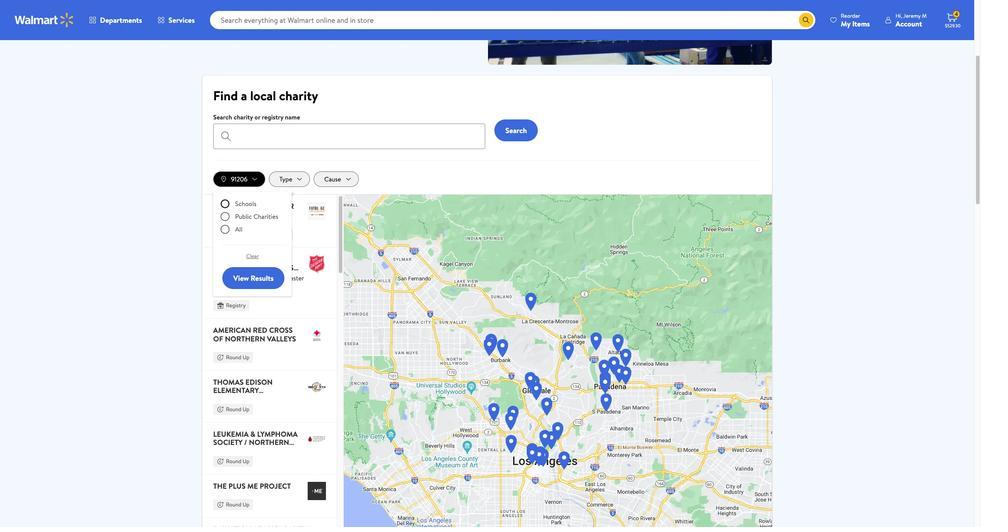 Task type: vqa. For each thing, say whether or not it's contained in the screenshot.
second Up from the top
yes



Task type: describe. For each thing, give the bounding box(es) containing it.
local
[[250, 87, 276, 105]]

northern inside leukemia & lymphoma society / northern california region
[[249, 438, 289, 448]]

-
[[265, 263, 268, 273]]

up for project
[[243, 501, 249, 509]]

find
[[213, 87, 238, 105]]

changer
[[259, 201, 294, 211]]

search for search
[[505, 125, 527, 136]]

thomas
[[213, 378, 244, 388]]

hi,
[[896, 12, 902, 19]]

view for view your impact
[[316, 26, 329, 35]]

clear button
[[221, 249, 285, 264]]

All radio
[[221, 225, 230, 234]]

search for local charities
[[222, 25, 294, 34]]

local inside button
[[409, 26, 423, 35]]

community
[[213, 271, 258, 281]]

your
[[331, 26, 343, 35]]

0 vertical spatial &
[[255, 274, 259, 283]]

or
[[255, 113, 260, 122]]

round for project
[[226, 501, 241, 509]]

round up for foundation
[[226, 406, 249, 414]]

edison
[[245, 378, 273, 388]]

leukemia & lymphoma society / northern california region
[[213, 430, 298, 456]]

search charity or registry name
[[213, 113, 300, 122]]

round up for project
[[226, 501, 249, 509]]

account
[[896, 18, 922, 29]]

0 horizontal spatial local
[[253, 25, 267, 34]]

up for foundation
[[243, 406, 249, 414]]

view for view results
[[233, 274, 249, 284]]

up for of
[[243, 354, 249, 362]]

invite local charities button
[[382, 23, 449, 36]]

a
[[241, 87, 247, 105]]

results
[[251, 274, 274, 284]]

Walmart Site-Wide search field
[[210, 11, 815, 29]]

american
[[213, 326, 251, 336]]

impact
[[345, 26, 364, 35]]

salvation
[[213, 255, 252, 265]]

prevention
[[237, 284, 267, 293]]

project
[[260, 481, 291, 492]]

services inside futbl game changer youth services
[[231, 213, 253, 222]]

american red cross of northern valleys
[[213, 326, 296, 344]]

public charities
[[235, 212, 278, 222]]

type button
[[269, 172, 310, 187]]

me
[[247, 481, 258, 492]]

Search search field
[[210, 11, 815, 29]]

charities right "for"
[[269, 25, 294, 34]]

for
[[243, 25, 251, 34]]

reorder my items
[[841, 12, 870, 29]]

m
[[922, 12, 927, 19]]

search for search charity or registry name
[[213, 113, 232, 122]]

registry for salvation army, glendale, ca - corps community center
[[226, 302, 246, 310]]

search button
[[494, 120, 538, 142]]

search for search for local charities
[[222, 25, 241, 34]]

91206
[[231, 175, 247, 184]]

foundation
[[213, 394, 261, 404]]

of
[[213, 334, 223, 344]]

Search charity or registry name text field
[[213, 124, 485, 149]]

clear
[[246, 253, 259, 260]]

registry
[[262, 113, 283, 122]]

northern inside american red cross of northern valleys
[[225, 334, 265, 344]]

red
[[253, 326, 267, 336]]

leukemia
[[213, 430, 249, 440]]

reorder
[[841, 12, 860, 19]]

& inside leukemia & lymphoma society / northern california region
[[250, 430, 255, 440]]

army,
[[253, 255, 275, 265]]

corps
[[270, 263, 294, 273]]



Task type: locate. For each thing, give the bounding box(es) containing it.
round for of
[[226, 354, 241, 362]]

round for foundation
[[226, 406, 241, 414]]

4 round from the top
[[226, 501, 241, 509]]

game
[[236, 201, 257, 211]]

0 vertical spatial services
[[169, 15, 195, 25]]

up down the plus me project
[[243, 501, 249, 509]]

view results button
[[222, 268, 285, 290]]

0 horizontal spatial services
[[169, 15, 195, 25]]

registry
[[226, 231, 246, 239], [226, 302, 246, 310]]

services inside services popup button
[[169, 15, 195, 25]]

round
[[226, 354, 241, 362], [226, 406, 241, 414], [226, 458, 241, 466], [226, 501, 241, 509]]

california
[[213, 446, 256, 456]]

region
[[258, 446, 286, 456]]

view
[[316, 26, 329, 35], [233, 274, 249, 284]]

1 vertical spatial services
[[231, 213, 253, 222]]

3 round up from the top
[[226, 458, 249, 466]]

0 horizontal spatial charity
[[234, 113, 253, 122]]

round down california
[[226, 458, 241, 466]]

2 vertical spatial &
[[250, 430, 255, 440]]

2 round from the top
[[226, 406, 241, 414]]

local right "for"
[[253, 25, 267, 34]]

registry down 'public'
[[226, 231, 246, 239]]

2 registry from the top
[[226, 302, 246, 310]]

plus
[[229, 481, 246, 492]]

charities right invite
[[424, 26, 449, 35]]

1 vertical spatial registry
[[226, 302, 246, 310]]

up for society
[[243, 458, 249, 466]]

invite local charities
[[392, 26, 449, 35]]

relief
[[213, 284, 229, 293]]

search icon image
[[803, 16, 810, 24]]

cause
[[324, 175, 341, 184]]

elementary
[[213, 386, 259, 396]]

futbl game changer youth services
[[213, 201, 294, 222]]

view left your
[[316, 26, 329, 35]]

1 vertical spatial view
[[233, 274, 249, 284]]

0 vertical spatial search
[[222, 25, 241, 34]]

& up prevention
[[255, 274, 259, 283]]

hi, jeremy m account
[[896, 12, 927, 29]]

all
[[235, 225, 242, 234]]

round up
[[226, 354, 249, 362], [226, 406, 249, 414], [226, 458, 249, 466], [226, 501, 249, 509]]

1 round up from the top
[[226, 354, 249, 362]]

schools
[[235, 200, 256, 209]]

departments
[[100, 15, 142, 25]]

charities down changer
[[253, 212, 278, 222]]

round up for society
[[226, 458, 249, 466]]

search for local charities link
[[215, 22, 301, 37]]

$529.30
[[945, 22, 961, 29]]

1 vertical spatial northern
[[249, 438, 289, 448]]

jeremy
[[903, 12, 921, 19]]

& right relief
[[231, 284, 235, 293]]

up down the foundation
[[243, 406, 249, 414]]

round up for of
[[226, 354, 249, 362]]

lymphoma
[[257, 430, 298, 440]]

search inside button
[[505, 125, 527, 136]]

/
[[244, 438, 247, 448]]

northern right the /
[[249, 438, 289, 448]]

name
[[285, 113, 300, 122]]

departments button
[[81, 9, 150, 31]]

arts, creative, & culture,disaster relief & prevention
[[213, 274, 304, 293]]

charity left or
[[234, 113, 253, 122]]

1 vertical spatial charity
[[234, 113, 253, 122]]

charities
[[269, 25, 294, 34], [424, 26, 449, 35], [253, 212, 278, 222]]

valleys
[[267, 334, 296, 344]]

items
[[852, 18, 870, 29]]

91206 button
[[213, 172, 265, 187]]

Schools radio
[[221, 200, 230, 209]]

3 up from the top
[[243, 458, 249, 466]]

view down glendale,
[[233, 274, 249, 284]]

registry for futbl game changer
[[226, 231, 246, 239]]

round up the thomas
[[226, 354, 241, 362]]

view inside view results button
[[233, 274, 249, 284]]

1 horizontal spatial charity
[[279, 87, 318, 105]]

local right invite
[[409, 26, 423, 35]]

round up down plus
[[226, 501, 249, 509]]

cause button
[[314, 172, 359, 187]]

society
[[213, 438, 242, 448]]

round down plus
[[226, 501, 241, 509]]

1 up from the top
[[243, 354, 249, 362]]

salvation army, glendale, ca - corps community center
[[213, 255, 294, 281]]

charities inside button
[[424, 26, 449, 35]]

local
[[253, 25, 267, 34], [409, 26, 423, 35]]

search
[[222, 25, 241, 34], [213, 113, 232, 122], [505, 125, 527, 136]]

2 vertical spatial search
[[505, 125, 527, 136]]

& right the /
[[250, 430, 255, 440]]

services button
[[150, 9, 203, 31]]

map region
[[272, 142, 857, 528]]

the plus me project
[[213, 481, 291, 492]]

search charity or registry name element
[[213, 112, 487, 149]]

3 round from the top
[[226, 458, 241, 466]]

round up down california
[[226, 458, 249, 466]]

up down california
[[243, 458, 249, 466]]

view results
[[233, 274, 274, 284]]

round down the foundation
[[226, 406, 241, 414]]

up down american red cross of northern valleys
[[243, 354, 249, 362]]

northern
[[225, 334, 265, 344], [249, 438, 289, 448]]

futbl
[[213, 201, 235, 211]]

invite
[[392, 26, 407, 35]]

round for society
[[226, 458, 241, 466]]

&
[[255, 274, 259, 283], [231, 284, 235, 293], [250, 430, 255, 440]]

1 horizontal spatial services
[[231, 213, 253, 222]]

walmart image
[[15, 13, 74, 27]]

0 vertical spatial charity
[[279, 87, 318, 105]]

Public Charities radio
[[221, 212, 230, 222]]

round up down the foundation
[[226, 406, 249, 414]]

charity up name
[[279, 87, 318, 105]]

services
[[169, 15, 195, 25], [231, 213, 253, 222]]

charity
[[279, 87, 318, 105], [234, 113, 253, 122]]

group containing schools
[[221, 200, 285, 238]]

0 vertical spatial northern
[[225, 334, 265, 344]]

up
[[243, 354, 249, 362], [243, 406, 249, 414], [243, 458, 249, 466], [243, 501, 249, 509]]

1 horizontal spatial view
[[316, 26, 329, 35]]

center
[[259, 271, 287, 281]]

view your impact link
[[308, 23, 372, 37]]

1 registry from the top
[[226, 231, 246, 239]]

2 up from the top
[[243, 406, 249, 414]]

4 up from the top
[[243, 501, 249, 509]]

group
[[221, 200, 285, 238]]

round up up the thomas
[[226, 354, 249, 362]]

type
[[279, 175, 292, 184]]

0 horizontal spatial view
[[233, 274, 249, 284]]

my
[[841, 18, 851, 29]]

view your impact
[[316, 26, 364, 35]]

0 vertical spatial view
[[316, 26, 329, 35]]

4
[[955, 10, 958, 18]]

thomas edison elementary foundation
[[213, 378, 273, 404]]

glendale,
[[213, 263, 252, 273]]

1 horizontal spatial local
[[409, 26, 423, 35]]

cross
[[269, 326, 293, 336]]

4 round up from the top
[[226, 501, 249, 509]]

culture,disaster
[[260, 274, 304, 283]]

youth
[[213, 213, 229, 222]]

arts,
[[213, 274, 226, 283]]

1 vertical spatial &
[[231, 284, 235, 293]]

northern right 'of'
[[225, 334, 265, 344]]

1 vertical spatial search
[[213, 113, 232, 122]]

0 vertical spatial registry
[[226, 231, 246, 239]]

registry down relief
[[226, 302, 246, 310]]

4 $529.30
[[945, 10, 961, 29]]

ca
[[254, 263, 264, 273]]

the
[[213, 481, 227, 492]]

find a local charity
[[213, 87, 318, 105]]

public
[[235, 212, 252, 222]]

2 round up from the top
[[226, 406, 249, 414]]

1 round from the top
[[226, 354, 241, 362]]

view inside view your impact link
[[316, 26, 329, 35]]

creative,
[[228, 274, 253, 283]]



